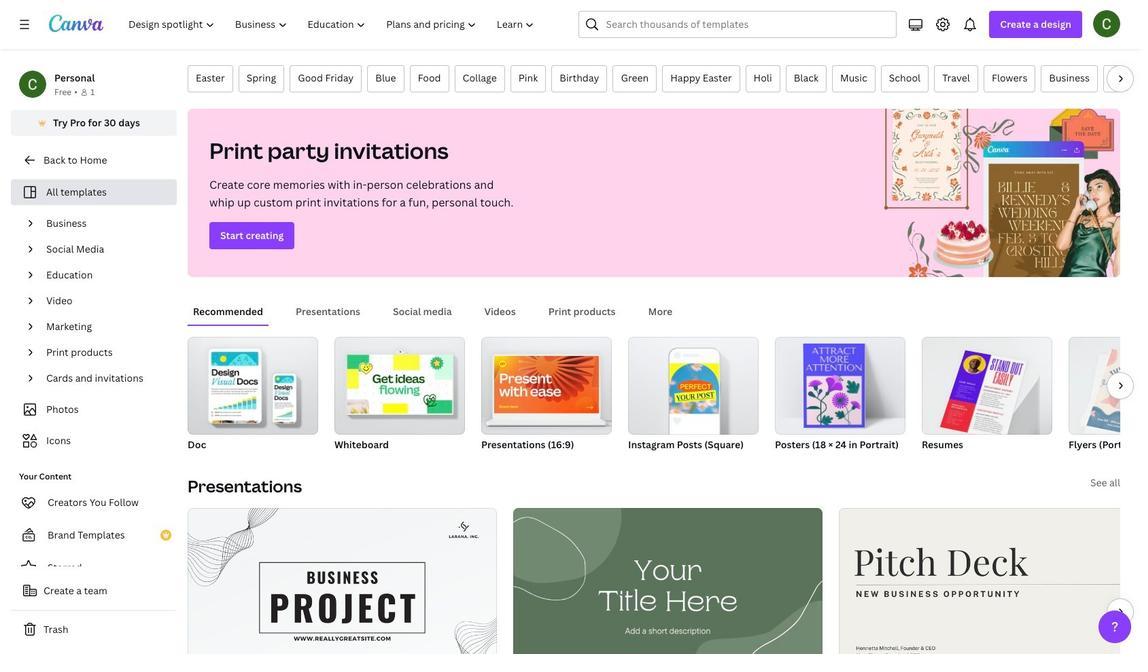 Task type: locate. For each thing, give the bounding box(es) containing it.
poster (18 × 24 in portrait) image
[[775, 337, 906, 435], [804, 344, 865, 428]]

resume image
[[922, 337, 1053, 435], [940, 351, 1028, 441]]

presentation (16:9) image
[[482, 337, 612, 435], [494, 356, 599, 414]]

flyer (portrait 8.5 × 11 in) image
[[1069, 337, 1143, 435]]

None search field
[[579, 11, 897, 38]]

instagram post (square) image
[[628, 337, 759, 435], [670, 364, 720, 414]]

print party invitations image
[[868, 109, 1121, 278]]

Search search field
[[606, 12, 889, 37]]

doc image
[[188, 337, 318, 435], [188, 337, 318, 435]]

whiteboard image
[[335, 337, 465, 435], [347, 355, 453, 414]]

grey minimalist business project presentation image
[[188, 509, 497, 655]]



Task type: vqa. For each thing, say whether or not it's contained in the screenshot.
Presentation (16:9) 'image'
yes



Task type: describe. For each thing, give the bounding box(es) containing it.
christina overa image
[[1094, 10, 1121, 37]]

cream neutral minimalist new business pitch deck presentation image
[[839, 509, 1143, 655]]

top level navigation element
[[120, 11, 546, 38]]



